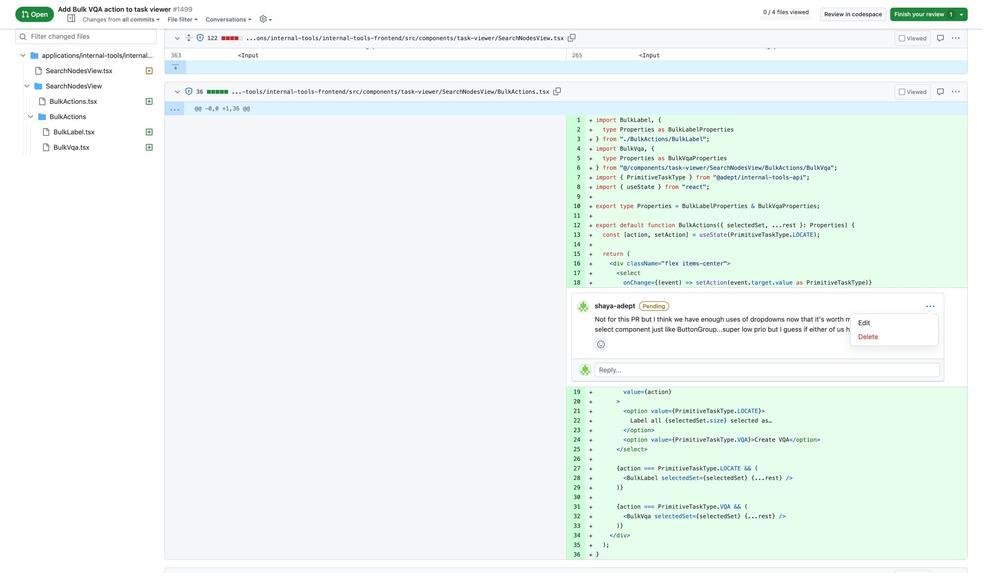 Task type: vqa. For each thing, say whether or not it's contained in the screenshot.
'You have no unread notifications' image
no



Task type: locate. For each thing, give the bounding box(es) containing it.
0 horizontal spatial owned by you along with @persimmon-ai-labs/internal-tools (from codeowners line 1) element
[[185, 88, 193, 95]]

1 horizontal spatial copy image
[[568, 34, 576, 42]]

owned by you along with @persimmon-ai-labs/internal-tools (from codeowners line 1) element right expand all icon
[[196, 34, 204, 42]]

2 vertical spatial show options image
[[927, 303, 935, 310]]

Filter changed files text field
[[15, 29, 157, 44]]

2 group from the top
[[15, 94, 157, 155]]

sidebar expand image
[[67, 14, 75, 22]]

owned by you along with @persimmon-ai-labs/internal-tools (from codeowners line 1) element
[[196, 34, 204, 42], [185, 88, 193, 95]]

toggle diff contents image
[[174, 35, 181, 42]]

comment image
[[937, 34, 945, 42]]

1 vertical spatial copy image
[[553, 88, 561, 95]]

None checkbox
[[899, 35, 905, 41], [899, 89, 905, 95], [899, 35, 905, 41], [899, 89, 905, 95]]

expand all image
[[185, 34, 193, 42]]

0 horizontal spatial copy image
[[553, 88, 561, 95]]

1 vertical spatial @shaya adept image
[[580, 364, 591, 376]]

0 vertical spatial owned by you along with @persimmon-ai-labs/internal-tools (from codeowners line 1) element
[[196, 34, 204, 42]]

1 horizontal spatial owned by you along with @persimmon-ai-labs/internal-tools (from codeowners line 1) element
[[196, 34, 204, 42]]

show options image
[[952, 34, 960, 42], [952, 88, 960, 96], [927, 303, 935, 310]]

owned by you along with @persimmon-ai-labs/internal-tools (from codeowners line 1) element right toggle diff contents icon
[[185, 88, 193, 95]]

tree item
[[15, 48, 157, 155], [15, 63, 157, 78], [15, 78, 157, 155], [15, 94, 157, 109], [15, 109, 157, 155], [15, 124, 157, 140], [15, 140, 157, 155]]

6 tree item from the top
[[15, 124, 157, 140]]

expand down image
[[172, 63, 180, 70]]

0 vertical spatial show options image
[[952, 34, 960, 42]]

status: open image
[[22, 11, 29, 18]]

show options image for comment icon
[[952, 34, 960, 42]]

group
[[15, 63, 157, 155], [15, 94, 157, 155], [15, 124, 157, 155]]

triangle down image
[[958, 11, 966, 18]]

show options image for comment image
[[952, 88, 960, 96]]

1 vertical spatial show options image
[[952, 88, 960, 96]]

@shaya adept image
[[578, 301, 589, 312], [580, 364, 591, 376]]

copy image
[[568, 34, 576, 42], [553, 88, 561, 95]]

0 vertical spatial copy image
[[568, 34, 576, 42]]

2 tree item from the top
[[15, 63, 157, 78]]



Task type: describe. For each thing, give the bounding box(es) containing it.
5 tree item from the top
[[15, 109, 157, 155]]

diff settings image
[[259, 15, 267, 23]]

3 group from the top
[[15, 124, 157, 155]]

0 vertical spatial @shaya adept image
[[578, 301, 589, 312]]

1 group from the top
[[15, 63, 157, 155]]

comment image
[[937, 88, 945, 96]]

toggle diff contents image
[[174, 88, 181, 96]]

add or remove reactions image
[[597, 341, 605, 348]]

1 tree item from the top
[[15, 48, 157, 155]]

owned by you along with @persimmon-ai-labs/internal-tools (from codeowners line 1) image
[[196, 34, 204, 42]]

4 tree item from the top
[[15, 94, 157, 109]]

7 tree item from the top
[[15, 140, 157, 155]]

owned by you along with @persimmon-ai-labs/internal-tools (from codeowners line 1) image
[[185, 88, 193, 95]]

add or remove reactions element
[[595, 338, 607, 351]]

1 vertical spatial owned by you along with @persimmon-ai-labs/internal-tools (from codeowners line 1) element
[[185, 88, 193, 95]]

3 tree item from the top
[[15, 78, 157, 155]]



